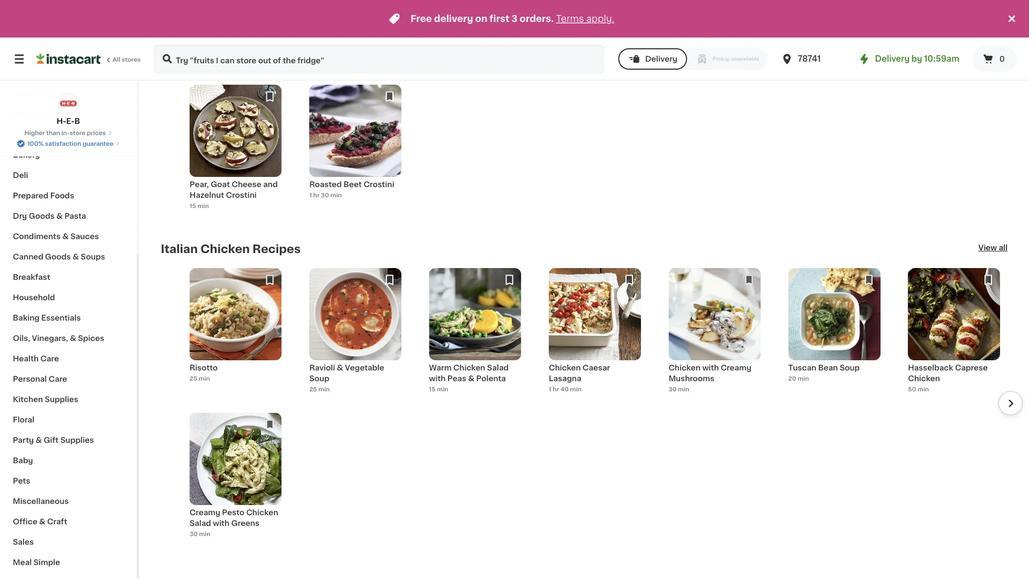 Task type: vqa. For each thing, say whether or not it's contained in the screenshot.


Task type: locate. For each thing, give the bounding box(es) containing it.
crostini inside 'pear, goat cheese and hazelnut crostini'
[[226, 192, 257, 199]]

min
[[558, 15, 569, 21], [439, 26, 450, 32], [331, 192, 342, 198], [198, 203, 209, 209], [199, 376, 210, 382], [798, 376, 809, 382], [319, 387, 330, 392], [437, 387, 449, 392], [570, 387, 582, 392], [678, 387, 690, 392], [918, 387, 929, 392], [199, 531, 210, 537]]

frozen link
[[6, 124, 130, 145]]

delivery by 10:59am link
[[858, 53, 960, 65]]

salad
[[487, 364, 509, 372], [190, 520, 211, 527]]

recipe card group
[[190, 85, 282, 217], [309, 85, 402, 217], [190, 268, 282, 400], [309, 268, 402, 400], [429, 268, 522, 400], [549, 268, 641, 400], [669, 268, 761, 400], [789, 268, 881, 400], [908, 268, 1001, 400], [190, 413, 282, 545]]

beverages
[[13, 70, 54, 77]]

min right the orders.
[[558, 15, 569, 21]]

chicken inside chicken with creamy mushrooms
[[669, 364, 701, 372]]

goods
[[29, 212, 55, 220], [45, 253, 71, 261]]

0 horizontal spatial salad
[[190, 520, 211, 527]]

vegetable inside ravioli & vegetable soup
[[345, 364, 384, 372]]

pesto
[[222, 509, 245, 517]]

ravioli for ravioli & vegetable soup
[[309, 364, 335, 372]]

0 vertical spatial 1
[[309, 192, 312, 198]]

salad left greens
[[190, 520, 211, 527]]

crostini right beet
[[364, 181, 394, 188]]

2 italian from the top
[[161, 243, 198, 255]]

kitchen supplies
[[13, 396, 78, 403]]

salad inside creamy pesto chicken salad with greens
[[190, 520, 211, 527]]

chicken up 50 min at the bottom of page
[[908, 375, 940, 382]]

15 inside item carousel region
[[429, 387, 436, 392]]

ravioli & vegetable soup 25 min
[[549, 0, 624, 21]]

chicken inside chicken caesar lasagna
[[549, 364, 581, 372]]

hr left 40 at the bottom right
[[553, 387, 559, 392]]

min down tuscan
[[798, 376, 809, 382]]

0 vertical spatial care
[[40, 355, 59, 362]]

party & gift supplies
[[13, 436, 94, 444]]

candy
[[51, 110, 76, 118]]

supplies down floral link
[[60, 436, 94, 444]]

with down warm
[[429, 375, 446, 382]]

instacart logo image
[[36, 53, 101, 65]]

roasted
[[309, 181, 342, 188]]

baby
[[13, 457, 33, 464]]

0 button
[[973, 46, 1017, 72]]

goods down "condiments & sauces"
[[45, 253, 71, 261]]

with down pesto
[[213, 520, 230, 527]]

30 min
[[669, 387, 690, 392], [190, 531, 210, 537]]

chicken up greens
[[246, 509, 278, 517]]

warm chicken salad with peas & polenta
[[429, 364, 509, 382]]

0 vertical spatial creamy
[[721, 364, 752, 372]]

min down mushrooms
[[678, 387, 690, 392]]

min right 40 at the bottom right
[[570, 387, 582, 392]]

crostini
[[364, 181, 394, 188], [226, 192, 257, 199]]

chicken up mushrooms
[[669, 364, 701, 372]]

with inside creamy pesto chicken salad with greens
[[213, 520, 230, 527]]

care
[[40, 355, 59, 362], [49, 375, 67, 383]]

mustard
[[452, 14, 484, 22]]

25 for risotto
[[190, 376, 197, 382]]

25 down ravioli & vegetable soup
[[309, 387, 317, 392]]

0 vertical spatial supplies
[[45, 396, 78, 403]]

0 vertical spatial 25
[[549, 15, 557, 21]]

care for health care
[[40, 355, 59, 362]]

dry
[[13, 212, 27, 220]]

1 vertical spatial 1
[[549, 387, 552, 392]]

0 vertical spatial goods
[[29, 212, 55, 220]]

1 italian from the top
[[161, 60, 198, 71]]

with down beans
[[466, 4, 483, 11]]

0 vertical spatial ravioli
[[549, 0, 575, 0]]

breakfast link
[[6, 267, 130, 287]]

kitchen supplies link
[[6, 389, 130, 410]]

30
[[429, 26, 437, 32], [321, 192, 329, 198], [669, 387, 677, 392], [190, 531, 198, 537]]

with inside chicken with creamy mushrooms
[[703, 364, 719, 372]]

0 horizontal spatial 1
[[309, 192, 312, 198]]

1 vertical spatial goods
[[45, 253, 71, 261]]

0 vertical spatial 15 min
[[190, 203, 209, 209]]

hr down roasted
[[313, 192, 320, 198]]

0 horizontal spatial creamy
[[190, 509, 220, 517]]

0 vertical spatial italian
[[161, 60, 198, 71]]

1 vertical spatial creamy
[[190, 509, 220, 517]]

Search field
[[154, 45, 604, 73]]

15 min inside item carousel region
[[429, 387, 449, 392]]

1 left 40 at the bottom right
[[549, 387, 552, 392]]

0 vertical spatial salad
[[487, 364, 509, 372]]

0 vertical spatial hr
[[313, 192, 320, 198]]

italian for italian appetizers
[[161, 60, 198, 71]]

1 horizontal spatial 25 min
[[309, 387, 330, 392]]

care inside "link"
[[49, 375, 67, 383]]

min down creamy pesto chicken salad with greens
[[199, 531, 210, 537]]

goods for canned
[[45, 253, 71, 261]]

0 horizontal spatial 30 min
[[190, 531, 210, 537]]

chicken up peas
[[454, 364, 486, 372]]

1 vertical spatial 25
[[190, 376, 197, 382]]

2 vertical spatial soup
[[309, 375, 330, 382]]

1 horizontal spatial ravioli
[[549, 0, 575, 0]]

None search field
[[153, 44, 605, 74]]

soup inside the ravioli & vegetable soup 25 min
[[549, 4, 569, 11]]

meal
[[13, 559, 32, 566]]

25 min for ravioli & vegetable soup
[[309, 387, 330, 392]]

0 vertical spatial crostini
[[364, 181, 394, 188]]

1 horizontal spatial 15 min
[[429, 387, 449, 392]]

with inside warm chicken salad with peas & polenta
[[429, 375, 446, 382]]

satisfaction
[[45, 141, 81, 147]]

0 horizontal spatial vegetable
[[345, 364, 384, 372]]

25 down risotto in the bottom left of the page
[[190, 376, 197, 382]]

bakery
[[13, 151, 40, 159]]

dressing
[[486, 14, 521, 22]]

recipe card group containing warm chicken salad with peas & polenta
[[429, 268, 522, 400]]

0 vertical spatial 30 min
[[669, 387, 690, 392]]

care down vinegars,
[[40, 355, 59, 362]]

chicken inside creamy pesto chicken salad with greens
[[246, 509, 278, 517]]

prepared foods link
[[6, 186, 130, 206]]

100%
[[27, 141, 44, 147]]

0 horizontal spatial 15
[[190, 203, 196, 209]]

0 horizontal spatial 25
[[190, 376, 197, 382]]

0 horizontal spatial 15 min
[[190, 203, 209, 209]]

0 horizontal spatial soup
[[309, 375, 330, 382]]

min down grain
[[439, 26, 450, 32]]

1 horizontal spatial 15
[[429, 387, 436, 392]]

0 vertical spatial 25 min
[[190, 376, 210, 382]]

0 horizontal spatial 25 min
[[190, 376, 210, 382]]

2 vertical spatial 25
[[309, 387, 317, 392]]

hr inside item carousel region
[[553, 387, 559, 392]]

3
[[512, 14, 518, 23]]

1 vertical spatial hr
[[553, 387, 559, 392]]

1 horizontal spatial hr
[[553, 387, 559, 392]]

min inside the ravioli & vegetable soup 25 min
[[558, 15, 569, 21]]

e-
[[66, 117, 75, 125]]

in-
[[62, 130, 70, 136]]

and
[[263, 181, 278, 188]]

creamy inside chicken with creamy mushrooms
[[721, 364, 752, 372]]

1 horizontal spatial creamy
[[721, 364, 752, 372]]

1 horizontal spatial delivery
[[875, 55, 910, 63]]

supplies
[[45, 396, 78, 403], [60, 436, 94, 444]]

h-
[[57, 117, 66, 125]]

delivery inside button
[[645, 55, 678, 63]]

personal
[[13, 375, 47, 383]]

100% satisfaction guarantee button
[[17, 137, 120, 148]]

craft
[[47, 518, 67, 525]]

delivery for delivery
[[645, 55, 678, 63]]

30 min down mushrooms
[[669, 387, 690, 392]]

party
[[13, 436, 34, 444]]

25 right 3
[[549, 15, 557, 21]]

health
[[13, 355, 39, 362]]

50 min
[[908, 387, 929, 392]]

office & craft
[[13, 518, 67, 525]]

soup
[[549, 4, 569, 11], [840, 364, 860, 372], [309, 375, 330, 382]]

party & gift supplies link
[[6, 430, 130, 450]]

0 horizontal spatial hr
[[313, 192, 320, 198]]

1 inside item carousel region
[[549, 387, 552, 392]]

care up kitchen supplies link
[[49, 375, 67, 383]]

1 vertical spatial soup
[[840, 364, 860, 372]]

creamy pesto chicken salad with greens
[[190, 509, 278, 527]]

recipe card group containing chicken caesar lasagna
[[549, 268, 641, 400]]

seafood
[[43, 90, 75, 98]]

0 vertical spatial vegetable
[[585, 0, 624, 0]]

soup inside ravioli & vegetable soup
[[309, 375, 330, 382]]

pancetta
[[429, 4, 464, 11]]

15 down hazelnut
[[190, 203, 196, 209]]

15 min down peas
[[429, 387, 449, 392]]

min down roasted
[[331, 192, 342, 198]]

caesar
[[583, 364, 610, 372]]

25 min down risotto in the bottom left of the page
[[190, 376, 210, 382]]

ravioli inside the ravioli & vegetable soup 25 min
[[549, 0, 575, 0]]

1 horizontal spatial soup
[[549, 4, 569, 11]]

0 vertical spatial soup
[[549, 4, 569, 11]]

15 for pear, goat cheese and hazelnut crostini
[[190, 203, 196, 209]]

15 min for peas
[[429, 387, 449, 392]]

30 min down creamy pesto chicken salad with greens
[[190, 531, 210, 537]]

with inside green beans & pancetta with whole- grain mustard dressing 30 min
[[466, 4, 483, 11]]

1 vertical spatial 15 min
[[429, 387, 449, 392]]

vegetable for ravioli & vegetable soup
[[345, 364, 384, 372]]

1 horizontal spatial 1
[[549, 387, 552, 392]]

salad inside warm chicken salad with peas & polenta
[[487, 364, 509, 372]]

chicken
[[201, 243, 250, 255], [454, 364, 486, 372], [549, 364, 581, 372], [669, 364, 701, 372], [908, 375, 940, 382], [246, 509, 278, 517]]

all
[[113, 57, 120, 62]]

78741
[[798, 55, 821, 63]]

appetizers
[[201, 60, 265, 71]]

1 vertical spatial crostini
[[226, 192, 257, 199]]

0 vertical spatial 15
[[190, 203, 196, 209]]

1 down roasted
[[309, 192, 312, 198]]

1 vertical spatial supplies
[[60, 436, 94, 444]]

frozen
[[13, 131, 39, 138]]

care for personal care
[[49, 375, 67, 383]]

salad up polenta
[[487, 364, 509, 372]]

delivery for delivery by 10:59am
[[875, 55, 910, 63]]

recipe card group containing hasselback caprese chicken
[[908, 268, 1001, 400]]

goods down prepared foods
[[29, 212, 55, 220]]

0 horizontal spatial crostini
[[226, 192, 257, 199]]

1 horizontal spatial 25
[[309, 387, 317, 392]]

beans
[[455, 0, 479, 0]]

15 down warm
[[429, 387, 436, 392]]

50
[[908, 387, 917, 392]]

supplies up floral link
[[45, 396, 78, 403]]

baking essentials link
[[6, 308, 130, 328]]

25 min down ravioli & vegetable soup
[[309, 387, 330, 392]]

1 horizontal spatial salad
[[487, 364, 509, 372]]

ravioli inside ravioli & vegetable soup
[[309, 364, 335, 372]]

0 horizontal spatial ravioli
[[309, 364, 335, 372]]

2 horizontal spatial soup
[[840, 364, 860, 372]]

1 vertical spatial 30 min
[[190, 531, 210, 537]]

min down risotto in the bottom left of the page
[[199, 376, 210, 382]]

simple
[[34, 559, 60, 566]]

1 horizontal spatial vegetable
[[585, 0, 624, 0]]

with up mushrooms
[[703, 364, 719, 372]]

30 inside green beans & pancetta with whole- grain mustard dressing 30 min
[[429, 26, 437, 32]]

chicken up lasagna
[[549, 364, 581, 372]]

italian
[[161, 60, 198, 71], [161, 243, 198, 255]]

hr
[[313, 192, 320, 198], [553, 387, 559, 392]]

delivery button
[[619, 48, 687, 70]]

crostini down cheese at the left top
[[226, 192, 257, 199]]

30 down grain
[[429, 26, 437, 32]]

vegetable inside the ravioli & vegetable soup 25 min
[[585, 0, 624, 0]]

1 vertical spatial 25 min
[[309, 387, 330, 392]]

oils, vinegars, & spices
[[13, 335, 104, 342]]

1 vertical spatial italian
[[161, 243, 198, 255]]

30 min for chicken with creamy mushrooms
[[669, 387, 690, 392]]

hr for roasted beet crostini
[[313, 192, 320, 198]]

0 horizontal spatial delivery
[[645, 55, 678, 63]]

first
[[490, 14, 510, 23]]

1 vertical spatial vegetable
[[345, 364, 384, 372]]

view
[[979, 244, 997, 252]]

1 horizontal spatial 30 min
[[669, 387, 690, 392]]

vegetable for ravioli & vegetable soup 25 min
[[585, 0, 624, 0]]

mushrooms
[[669, 375, 715, 382]]

15 for warm chicken salad with peas & polenta
[[429, 387, 436, 392]]

1 vertical spatial ravioli
[[309, 364, 335, 372]]

&
[[481, 0, 487, 0], [577, 0, 583, 0], [35, 90, 41, 98], [43, 110, 49, 118], [56, 212, 63, 220], [62, 233, 69, 240], [73, 253, 79, 261], [70, 335, 76, 342], [337, 364, 343, 372], [468, 375, 475, 382], [36, 436, 42, 444], [39, 518, 45, 525]]

2 horizontal spatial 25
[[549, 15, 557, 21]]

kitchen
[[13, 396, 43, 403]]

b
[[75, 117, 80, 125]]

1 vertical spatial care
[[49, 375, 67, 383]]

1 horizontal spatial crostini
[[364, 181, 394, 188]]

15 min down hazelnut
[[190, 203, 209, 209]]

vinegars,
[[32, 335, 68, 342]]

service type group
[[619, 48, 768, 70]]

1 vertical spatial salad
[[190, 520, 211, 527]]

1 vertical spatial 15
[[429, 387, 436, 392]]



Task type: describe. For each thing, give the bounding box(es) containing it.
sales
[[13, 538, 34, 546]]

pear,
[[190, 181, 209, 188]]

min down hazelnut
[[198, 203, 209, 209]]

min right 50
[[918, 387, 929, 392]]

orders.
[[520, 14, 554, 23]]

1 hr 40 min
[[549, 387, 582, 392]]

30 down creamy pesto chicken salad with greens
[[190, 531, 198, 537]]

foods
[[50, 192, 74, 199]]

all
[[999, 244, 1008, 252]]

hr for chicken caesar lasagna
[[553, 387, 559, 392]]

guarantee
[[83, 141, 114, 147]]

bakery link
[[6, 145, 130, 165]]

snacks
[[13, 110, 41, 118]]

recipe card group containing risotto
[[190, 268, 282, 400]]

soup for ravioli & vegetable soup
[[309, 375, 330, 382]]

1 hr 30 min
[[309, 192, 342, 198]]

20 min
[[789, 376, 809, 382]]

pets link
[[6, 471, 130, 491]]

item carousel region
[[161, 268, 1023, 545]]

sales link
[[6, 532, 130, 552]]

all stores
[[113, 57, 141, 62]]

pasta
[[64, 212, 86, 220]]

ravioli for ravioli & vegetable soup 25 min
[[549, 0, 575, 0]]

than
[[46, 130, 60, 136]]

sauces
[[70, 233, 99, 240]]

italian chicken recipes
[[161, 243, 301, 255]]

italian for italian chicken recipes
[[161, 243, 198, 255]]

meal simple
[[13, 559, 60, 566]]

polenta
[[476, 375, 506, 382]]

store
[[70, 130, 85, 136]]

free
[[411, 14, 432, 23]]

min down ravioli & vegetable soup
[[319, 387, 330, 392]]

pets
[[13, 477, 30, 485]]

25 min for risotto
[[190, 376, 210, 382]]

all stores link
[[36, 44, 142, 74]]

recipes
[[253, 243, 301, 255]]

limited time offer region
[[0, 0, 1006, 38]]

dry goods & pasta link
[[6, 206, 130, 226]]

30 min for creamy pesto chicken salad with greens
[[190, 531, 210, 537]]

deli
[[13, 172, 28, 179]]

free delivery on first 3 orders. terms apply.
[[411, 14, 615, 23]]

30 down mushrooms
[[669, 387, 677, 392]]

25 inside the ravioli & vegetable soup 25 min
[[549, 15, 557, 21]]

0
[[1000, 55, 1005, 63]]

min down peas
[[437, 387, 449, 392]]

beet
[[344, 181, 362, 188]]

condiments
[[13, 233, 61, 240]]

warm
[[429, 364, 452, 372]]

oils,
[[13, 335, 30, 342]]

40
[[561, 387, 569, 392]]

floral link
[[6, 410, 130, 430]]

canned goods & soups link
[[6, 247, 130, 267]]

chicken inside hasselback caprese chicken
[[908, 375, 940, 382]]

grain
[[429, 14, 450, 22]]

meat & seafood link
[[6, 84, 130, 104]]

snacks & candy link
[[6, 104, 130, 124]]

canned
[[13, 253, 43, 261]]

30 down roasted
[[321, 192, 329, 198]]

& inside warm chicken salad with peas & polenta
[[468, 375, 475, 382]]

& inside the ravioli & vegetable soup 25 min
[[577, 0, 583, 0]]

higher than in-store prices
[[24, 130, 106, 136]]

delivery by 10:59am
[[875, 55, 960, 63]]

recipe card group containing ravioli & vegetable soup
[[309, 268, 402, 400]]

goods for dry
[[29, 212, 55, 220]]

ravioli & vegetable soup
[[309, 364, 384, 382]]

& inside green beans & pancetta with whole- grain mustard dressing 30 min
[[481, 0, 487, 0]]

hasselback caprese chicken
[[908, 364, 988, 382]]

recipe card group containing pear, goat cheese and hazelnut crostini
[[190, 85, 282, 217]]

caprese
[[956, 364, 988, 372]]

green
[[429, 0, 453, 0]]

cheese
[[232, 181, 261, 188]]

prepared foods
[[13, 192, 74, 199]]

recipe card group containing tuscan bean soup
[[789, 268, 881, 400]]

chicken inside warm chicken salad with peas & polenta
[[454, 364, 486, 372]]

view all link
[[979, 242, 1008, 255]]

floral
[[13, 416, 34, 424]]

breakfast
[[13, 273, 50, 281]]

italian appetizers
[[161, 60, 265, 71]]

stores
[[122, 57, 141, 62]]

snacks & candy
[[13, 110, 76, 118]]

10:59am
[[925, 55, 960, 63]]

recipe card group containing chicken with creamy mushrooms
[[669, 268, 761, 400]]

health care
[[13, 355, 59, 362]]

higher
[[24, 130, 45, 136]]

min inside green beans & pancetta with whole- grain mustard dressing 30 min
[[439, 26, 450, 32]]

recipe card group containing roasted beet crostini
[[309, 85, 402, 217]]

recipe card group containing creamy pesto chicken salad with greens
[[190, 413, 282, 545]]

beverages link
[[6, 63, 130, 84]]

prices
[[87, 130, 106, 136]]

creamy inside creamy pesto chicken salad with greens
[[190, 509, 220, 517]]

on
[[475, 14, 488, 23]]

20
[[789, 376, 797, 382]]

soups
[[81, 253, 105, 261]]

& inside ravioli & vegetable soup
[[337, 364, 343, 372]]

1 for roasted beet crostini
[[309, 192, 312, 198]]

gift
[[44, 436, 59, 444]]

soup for ravioli & vegetable soup 25 min
[[549, 4, 569, 11]]

roasted beet crostini
[[309, 181, 394, 188]]

25 for ravioli & vegetable soup
[[309, 387, 317, 392]]

15 min for hazelnut
[[190, 203, 209, 209]]

deli link
[[6, 165, 130, 186]]

meal simple link
[[6, 552, 130, 573]]

tuscan bean soup
[[789, 364, 860, 372]]

office & craft link
[[6, 512, 130, 532]]

baking
[[13, 314, 39, 322]]

goat
[[211, 181, 230, 188]]

condiments & sauces
[[13, 233, 99, 240]]

dry goods & pasta
[[13, 212, 86, 220]]

apply.
[[587, 14, 615, 23]]

household
[[13, 294, 55, 301]]

condiments & sauces link
[[6, 226, 130, 247]]

terms apply. link
[[556, 14, 615, 23]]

by
[[912, 55, 923, 63]]

chicken left recipes
[[201, 243, 250, 255]]

1 for chicken caesar lasagna
[[549, 387, 552, 392]]

h-e-b logo image
[[58, 93, 79, 114]]



